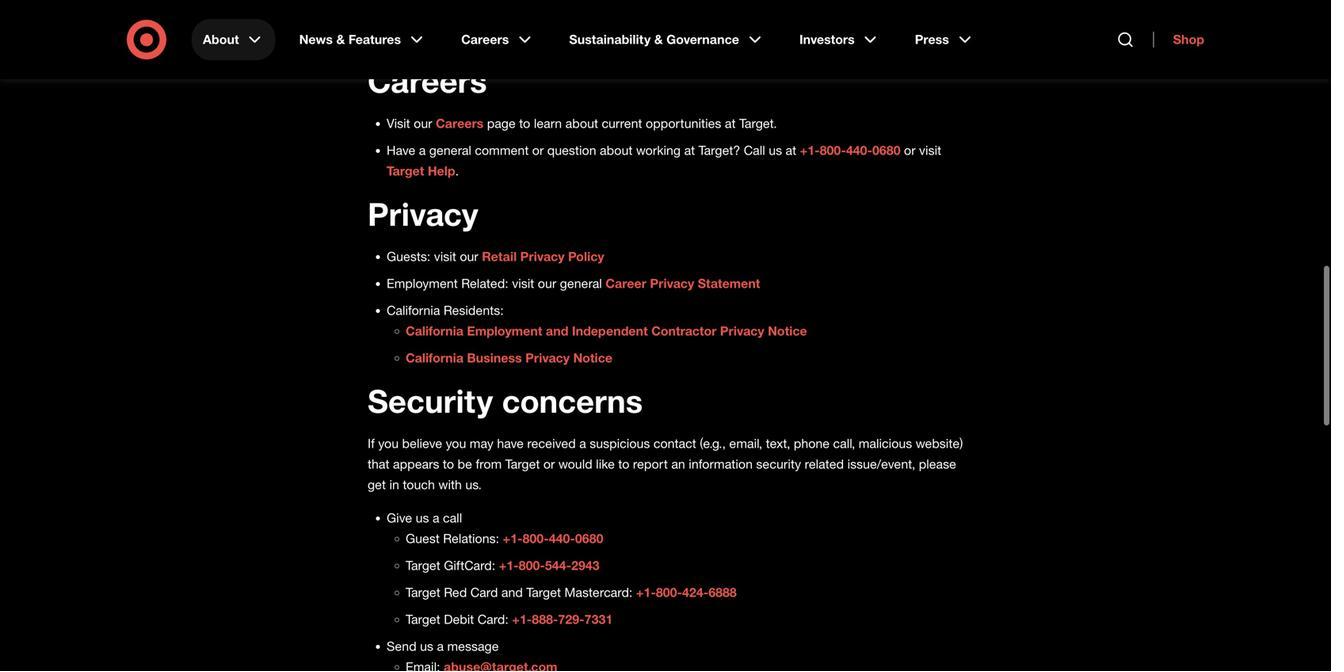 Task type: locate. For each thing, give the bounding box(es) containing it.
send
[[387, 628, 417, 643]]

+1- down guest relations: +1-800-440-0680 in the bottom left of the page
[[499, 547, 519, 562]]

0 vertical spatial general
[[429, 131, 471, 147]]

+1-800-424-6888 link
[[636, 574, 737, 589]]

working
[[636, 131, 681, 147]]

(e.g.,
[[700, 425, 726, 440]]

a
[[419, 131, 426, 147], [579, 425, 586, 440], [433, 499, 439, 515], [437, 628, 444, 643]]

0 horizontal spatial to
[[443, 445, 454, 461]]

0 vertical spatial 440-
[[846, 131, 873, 147]]

mastercard:
[[565, 574, 633, 589]]

phone
[[794, 425, 830, 440]]

to left learn
[[519, 105, 530, 120]]

target up the send
[[406, 601, 440, 616]]

our down retail privacy policy link
[[538, 265, 556, 280]]

us up email:
[[420, 628, 434, 643]]

2 vertical spatial california
[[406, 339, 464, 355]]

+1- up target giftcard: +1-800-544-2943 on the bottom left
[[503, 520, 523, 535]]

at left target.
[[725, 105, 736, 120]]

+1- right "mastercard:"
[[636, 574, 656, 589]]

independent
[[572, 312, 648, 328]]

careers
[[461, 32, 509, 47], [368, 50, 487, 89], [436, 105, 484, 120]]

0 vertical spatial california
[[387, 292, 440, 307]]

0 horizontal spatial at
[[684, 131, 695, 147]]

our left retail
[[460, 238, 478, 253]]

2 & from the left
[[654, 32, 663, 47]]

and
[[546, 312, 569, 328], [502, 574, 523, 589]]

us inside have a general comment or question about working at target? call us at +1-800-440-0680 or visit target help .
[[769, 131, 782, 147]]

+1- right call
[[800, 131, 820, 147]]

to left be at left bottom
[[443, 445, 454, 461]]

received
[[527, 425, 576, 440]]

+1-888-729-7331 link
[[512, 601, 613, 616]]

target left red
[[406, 574, 440, 589]]

relations:
[[443, 520, 499, 535]]

1 vertical spatial +1-800-440-0680 link
[[503, 520, 603, 535]]

0 vertical spatial our
[[414, 105, 432, 120]]

0 vertical spatial employment
[[387, 265, 458, 280]]

debit
[[444, 601, 474, 616]]

page
[[487, 105, 516, 120]]

website)
[[916, 425, 963, 440]]

target inside have a general comment or question about working at target? call us at +1-800-440-0680 or visit target help .
[[387, 152, 424, 168]]

1 vertical spatial us
[[416, 499, 429, 515]]

to right like
[[618, 445, 630, 461]]

0 horizontal spatial +1-800-440-0680 link
[[503, 520, 603, 535]]

security
[[756, 445, 801, 461]]

careers link
[[450, 19, 545, 60], [436, 105, 484, 120]]

careers right for
[[461, 32, 509, 47]]

us for call
[[416, 499, 429, 515]]

help
[[428, 152, 455, 168]]

employment
[[387, 265, 458, 280], [467, 312, 542, 328]]

sustainability & governance link
[[558, 19, 776, 60]]

news & features
[[299, 32, 401, 47]]

employment up california business privacy notice link
[[467, 312, 542, 328]]

california for california residents:
[[387, 292, 440, 307]]

related
[[805, 445, 844, 461]]

0 vertical spatial us
[[769, 131, 782, 147]]

1 vertical spatial employment
[[467, 312, 542, 328]]

guest
[[406, 520, 440, 535]]

california down guests:
[[387, 292, 440, 307]]

a up email:
[[437, 628, 444, 643]]

0 horizontal spatial visit
[[434, 238, 456, 253]]

and down employment related: visit our general career privacy statement
[[546, 312, 569, 328]]

about up question
[[566, 105, 598, 120]]

a left call
[[433, 499, 439, 515]]

us up guest on the bottom
[[416, 499, 429, 515]]

us
[[769, 131, 782, 147], [416, 499, 429, 515], [420, 628, 434, 643]]

0 horizontal spatial you
[[378, 425, 399, 440]]

target giftcard: +1-800-544-2943
[[406, 547, 600, 562]]

be
[[458, 445, 472, 461]]

+1- inside have a general comment or question about working at target? call us at +1-800-440-0680 or visit target help .
[[800, 131, 820, 147]]

at right call
[[786, 131, 797, 147]]

1 vertical spatial and
[[502, 574, 523, 589]]

at down "opportunities"
[[684, 131, 695, 147]]

security
[[368, 370, 493, 409]]

visit
[[919, 131, 942, 147], [434, 238, 456, 253], [512, 265, 534, 280]]

may
[[470, 425, 494, 440]]

us right call
[[769, 131, 782, 147]]

and up target debit card: +1-888-729-7331 at bottom
[[502, 574, 523, 589]]

0 vertical spatial +1-800-440-0680 link
[[800, 131, 901, 147]]

target
[[387, 152, 424, 168], [505, 445, 540, 461], [406, 547, 440, 562], [406, 574, 440, 589], [526, 574, 561, 589], [406, 601, 440, 616]]

800-
[[820, 131, 846, 147], [523, 520, 549, 535], [519, 547, 545, 562], [656, 574, 682, 589]]

& left the governance
[[654, 32, 663, 47]]

1 vertical spatial 440-
[[549, 520, 575, 535]]

sustainability
[[569, 32, 651, 47]]

california employment and independent contractor privacy notice
[[406, 312, 807, 328]]

careers link right for
[[450, 19, 545, 60]]

careers link left page
[[436, 105, 484, 120]]

1 vertical spatial about
[[600, 131, 633, 147]]

california up security
[[406, 339, 464, 355]]

california employment and independent contractor privacy notice link
[[406, 312, 807, 328]]

2 vertical spatial visit
[[512, 265, 534, 280]]

notice
[[768, 312, 807, 328], [573, 339, 613, 355]]

you right if
[[378, 425, 399, 440]]

0 vertical spatial 0680
[[873, 131, 901, 147]]

call
[[443, 499, 462, 515]]

our
[[414, 105, 432, 120], [460, 238, 478, 253], [538, 265, 556, 280]]

or inside if you believe you may have received a suspicious contact (e.g., email, text, phone call, malicious website) that appears to be from target or would like to report an information security related issue/event, please get in touch with us.
[[544, 445, 555, 461]]

a up the would
[[579, 425, 586, 440]]

about inside have a general comment or question about working at target? call us at +1-800-440-0680 or visit target help .
[[600, 131, 633, 147]]

privacy right career
[[650, 265, 694, 280]]

careers down for
[[368, 50, 487, 89]]

target.
[[739, 105, 777, 120]]

440- inside have a general comment or question about working at target? call us at +1-800-440-0680 or visit target help .
[[846, 131, 873, 147]]

general up . in the left top of the page
[[429, 131, 471, 147]]

careers left page
[[436, 105, 484, 120]]

privacy down the statement
[[720, 312, 764, 328]]

800- left 6888
[[656, 574, 682, 589]]

about
[[203, 32, 239, 47]]

statement
[[698, 265, 760, 280]]

1 horizontal spatial 440-
[[846, 131, 873, 147]]

0 horizontal spatial employment
[[387, 265, 458, 280]]

1 horizontal spatial visit
[[512, 265, 534, 280]]

1 horizontal spatial +1-800-440-0680 link
[[800, 131, 901, 147]]

2 horizontal spatial our
[[538, 265, 556, 280]]

1 vertical spatial our
[[460, 238, 478, 253]]

1 horizontal spatial notice
[[768, 312, 807, 328]]

0 horizontal spatial general
[[429, 131, 471, 147]]

800- right call
[[820, 131, 846, 147]]

card:
[[478, 601, 509, 616]]

0 vertical spatial visit
[[919, 131, 942, 147]]

news & features link
[[288, 19, 438, 60]]

1 vertical spatial california
[[406, 312, 464, 328]]

call,
[[833, 425, 855, 440]]

us for message
[[420, 628, 434, 643]]

california down california residents: on the left top of page
[[406, 312, 464, 328]]

news
[[299, 32, 333, 47]]

from
[[476, 445, 502, 461]]

2 horizontal spatial visit
[[919, 131, 942, 147]]

give
[[387, 499, 412, 515]]

target up 888-
[[526, 574, 561, 589]]

a up 'target help' link
[[419, 131, 426, 147]]

1 horizontal spatial about
[[600, 131, 633, 147]]

0 horizontal spatial notice
[[573, 339, 613, 355]]

1 vertical spatial careers
[[368, 50, 487, 89]]

1 vertical spatial careers link
[[436, 105, 484, 120]]

abuse@target.com
[[444, 648, 557, 664]]

0 vertical spatial about
[[566, 105, 598, 120]]

employment related: visit our general career privacy statement
[[387, 265, 760, 280]]

us inside send us a message email: abuse@target.com
[[420, 628, 434, 643]]

1 horizontal spatial 0680
[[873, 131, 901, 147]]

6888
[[709, 574, 737, 589]]

career privacy statement link
[[606, 265, 760, 280]]

1 horizontal spatial employment
[[467, 312, 542, 328]]

about
[[566, 105, 598, 120], [600, 131, 633, 147]]

a inside if you believe you may have received a suspicious contact (e.g., email, text, phone call, malicious website) that appears to be from target or would like to report an information security related issue/event, please get in touch with us.
[[579, 425, 586, 440]]

california
[[387, 292, 440, 307], [406, 312, 464, 328], [406, 339, 464, 355]]

0 vertical spatial notice
[[768, 312, 807, 328]]

& right news
[[336, 32, 345, 47]]

to
[[519, 105, 530, 120], [443, 445, 454, 461], [618, 445, 630, 461]]

privacy up employment related: visit our general career privacy statement
[[520, 238, 565, 253]]

1 horizontal spatial and
[[546, 312, 569, 328]]

0 horizontal spatial &
[[336, 32, 345, 47]]

about for current
[[566, 105, 598, 120]]

at
[[725, 105, 736, 120], [684, 131, 695, 147], [786, 131, 797, 147]]

visit inside have a general comment or question about working at target? call us at +1-800-440-0680 or visit target help .
[[919, 131, 942, 147]]

contractor
[[651, 312, 717, 328]]

our right visit
[[414, 105, 432, 120]]

target down the 'have'
[[505, 445, 540, 461]]

0680 inside have a general comment or question about working at target? call us at +1-800-440-0680 or visit target help .
[[873, 131, 901, 147]]

+1-800-544-2943 link
[[499, 547, 600, 562]]

800- inside have a general comment or question about working at target? call us at +1-800-440-0680 or visit target help .
[[820, 131, 846, 147]]

2 vertical spatial us
[[420, 628, 434, 643]]

would
[[559, 445, 593, 461]]

+1-
[[800, 131, 820, 147], [503, 520, 523, 535], [499, 547, 519, 562], [636, 574, 656, 589], [512, 601, 532, 616]]

privacy
[[368, 183, 478, 222], [520, 238, 565, 253], [650, 265, 694, 280], [720, 312, 764, 328], [526, 339, 570, 355]]

440-
[[846, 131, 873, 147], [549, 520, 575, 535]]

us.
[[465, 466, 482, 481]]

0 horizontal spatial 0680
[[575, 520, 603, 535]]

target down have
[[387, 152, 424, 168]]

800- up +1-800-544-2943 link
[[523, 520, 549, 535]]

7331
[[585, 601, 613, 616]]

0 horizontal spatial about
[[566, 105, 598, 120]]

0 vertical spatial and
[[546, 312, 569, 328]]

employment down guests:
[[387, 265, 458, 280]]

1 horizontal spatial general
[[560, 265, 602, 280]]

general down policy
[[560, 265, 602, 280]]

1 horizontal spatial you
[[446, 425, 466, 440]]

0 horizontal spatial our
[[414, 105, 432, 120]]

you up be at left bottom
[[446, 425, 466, 440]]

1 horizontal spatial &
[[654, 32, 663, 47]]

0 vertical spatial careers link
[[450, 19, 545, 60]]

.
[[455, 152, 459, 168]]

about down current
[[600, 131, 633, 147]]

you
[[378, 425, 399, 440], [446, 425, 466, 440]]

1 & from the left
[[336, 32, 345, 47]]



Task type: describe. For each thing, give the bounding box(es) containing it.
& for governance
[[654, 32, 663, 47]]

+1-800-440-0680 link for or visit
[[800, 131, 901, 147]]

related:
[[461, 265, 509, 280]]

for
[[422, 19, 437, 34]]

have
[[387, 131, 415, 147]]

red
[[444, 574, 467, 589]]

1 horizontal spatial our
[[460, 238, 478, 253]]

believe
[[402, 425, 442, 440]]

888-
[[532, 601, 558, 616]]

that
[[368, 445, 390, 461]]

message
[[447, 628, 499, 643]]

california business privacy notice link
[[406, 339, 613, 355]]

card
[[471, 574, 498, 589]]

shop
[[1173, 32, 1205, 47]]

target inside if you believe you may have received a suspicious contact (e.g., email, text, phone call, malicious website) that appears to be from target or would like to report an information security related issue/event, please get in touch with us.
[[505, 445, 540, 461]]

suspicious
[[590, 425, 650, 440]]

target down guest on the bottom
[[406, 547, 440, 562]]

features
[[349, 32, 401, 47]]

a inside send us a message email: abuse@target.com
[[437, 628, 444, 643]]

target red card and target mastercard: +1-800-424-6888
[[406, 574, 737, 589]]

abuse@target.com link
[[444, 648, 557, 664]]

information
[[689, 445, 753, 461]]

for more information.
[[418, 19, 540, 34]]

send us a message email: abuse@target.com
[[387, 628, 557, 664]]

a inside have a general comment or question about working at target? call us at +1-800-440-0680 or visit target help .
[[419, 131, 426, 147]]

visit our careers page to learn about current opportunities at target.
[[387, 105, 777, 120]]

if
[[368, 425, 375, 440]]

1 vertical spatial general
[[560, 265, 602, 280]]

privacy up "concerns"
[[526, 339, 570, 355]]

like
[[596, 445, 615, 461]]

appears
[[393, 445, 439, 461]]

2 horizontal spatial at
[[786, 131, 797, 147]]

2 horizontal spatial to
[[618, 445, 630, 461]]

2 you from the left
[[446, 425, 466, 440]]

2 vertical spatial careers
[[436, 105, 484, 120]]

target?
[[699, 131, 740, 147]]

information.
[[473, 19, 540, 34]]

report
[[633, 445, 668, 461]]

press link
[[904, 19, 986, 60]]

guests:
[[387, 238, 431, 253]]

policy
[[568, 238, 604, 253]]

1 vertical spatial notice
[[573, 339, 613, 355]]

touch
[[403, 466, 435, 481]]

have
[[497, 425, 524, 440]]

investors link
[[788, 19, 891, 60]]

email,
[[729, 425, 763, 440]]

424-
[[682, 574, 709, 589]]

security concerns
[[368, 370, 643, 409]]

2 vertical spatial our
[[538, 265, 556, 280]]

+1- right the "card:"
[[512, 601, 532, 616]]

visit
[[387, 105, 410, 120]]

question
[[547, 131, 596, 147]]

investors
[[800, 32, 855, 47]]

press
[[915, 32, 949, 47]]

729-
[[558, 601, 585, 616]]

with
[[438, 466, 462, 481]]

0 horizontal spatial and
[[502, 574, 523, 589]]

have a general comment or question about working at target? call us at +1-800-440-0680 or visit target help .
[[387, 131, 942, 168]]

business
[[467, 339, 522, 355]]

california for california business privacy notice
[[406, 339, 464, 355]]

about link
[[192, 19, 275, 60]]

& for features
[[336, 32, 345, 47]]

1 you from the left
[[378, 425, 399, 440]]

retail privacy policy link
[[482, 238, 604, 253]]

career
[[606, 265, 647, 280]]

california business privacy notice
[[406, 339, 613, 355]]

0 horizontal spatial 440-
[[549, 520, 575, 535]]

text,
[[766, 425, 790, 440]]

contact
[[654, 425, 696, 440]]

issue/event,
[[848, 445, 916, 461]]

please
[[919, 445, 956, 461]]

800- down guest relations: +1-800-440-0680 in the bottom left of the page
[[519, 547, 545, 562]]

target debit card: +1-888-729-7331
[[406, 601, 613, 616]]

if you believe you may have received a suspicious contact (e.g., email, text, phone call, malicious website) that appears to be from target or would like to report an information security related issue/event, please get in touch with us.
[[368, 425, 963, 481]]

+1-800-440-0680 link for guest relations: +1-800-440-0680
[[503, 520, 603, 535]]

governance
[[667, 32, 739, 47]]

give us a call
[[387, 499, 462, 515]]

shop link
[[1154, 32, 1205, 48]]

guests: visit our retail privacy policy
[[387, 238, 604, 253]]

get
[[368, 466, 386, 481]]

0 vertical spatial careers
[[461, 32, 509, 47]]

retail
[[482, 238, 517, 253]]

1 vertical spatial 0680
[[575, 520, 603, 535]]

more
[[441, 19, 470, 34]]

call
[[744, 131, 765, 147]]

malicious
[[859, 425, 912, 440]]

concerns
[[502, 370, 643, 409]]

comment
[[475, 131, 529, 147]]

california for california employment and independent contractor privacy notice
[[406, 312, 464, 328]]

1 horizontal spatial at
[[725, 105, 736, 120]]

1 vertical spatial visit
[[434, 238, 456, 253]]

1 horizontal spatial to
[[519, 105, 530, 120]]

giftcard:
[[444, 547, 495, 562]]

privacy down 'target help' link
[[368, 183, 478, 222]]

about for working
[[600, 131, 633, 147]]

general inside have a general comment or question about working at target? call us at +1-800-440-0680 or visit target help .
[[429, 131, 471, 147]]

opportunities
[[646, 105, 721, 120]]

target help link
[[387, 152, 455, 168]]

2943
[[571, 547, 600, 562]]

in
[[389, 466, 399, 481]]

residents:
[[444, 292, 504, 307]]

learn
[[534, 105, 562, 120]]



Task type: vqa. For each thing, say whether or not it's contained in the screenshot.
"current"
yes



